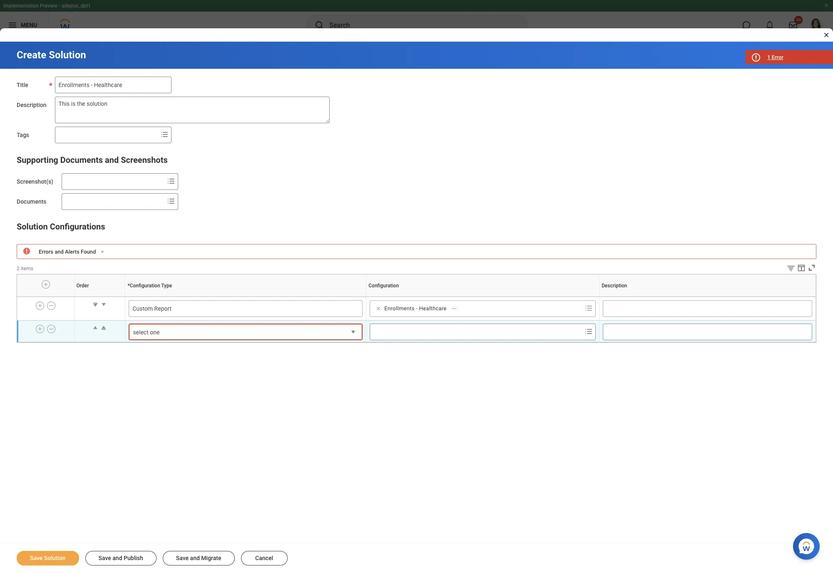 Task type: describe. For each thing, give the bounding box(es) containing it.
caret down image
[[100, 300, 108, 309]]

1 vertical spatial plus image
[[37, 325, 43, 333]]

fullscreen image
[[808, 263, 817, 272]]

prompts image for tags
[[159, 130, 169, 140]]

2 vertical spatial prompts image
[[584, 303, 594, 313]]

save and migrate button
[[163, 551, 235, 566]]

healthcare
[[419, 305, 447, 312]]

supporting documents and screenshots
[[17, 155, 168, 165]]

supporting documents and screenshots group
[[17, 153, 817, 210]]

solution for save solution
[[44, 555, 66, 561]]

screenshot(s)
[[17, 178, 53, 185]]

caret top image
[[100, 324, 108, 332]]

*
[[128, 283, 130, 288]]

save solution button
[[17, 551, 79, 566]]

save solution
[[30, 555, 66, 561]]

notifications large image
[[766, 21, 774, 29]]

Title text field
[[55, 77, 171, 93]]

tags
[[17, 132, 29, 138]]

solution inside group
[[17, 222, 48, 232]]

prompts image for documents
[[166, 196, 176, 206]]

and for save and publish
[[113, 555, 122, 561]]

profile logan mcneil element
[[805, 16, 828, 34]]

click to view/edit grid preferences image
[[797, 263, 806, 272]]

select one button
[[129, 324, 363, 341]]

order column header
[[74, 297, 125, 297]]

configuration button
[[482, 297, 484, 297]]

enrollments - healthcare element
[[385, 305, 447, 312]]

solution configurations
[[17, 222, 105, 232]]

inbox large image
[[789, 21, 798, 29]]

2
[[17, 266, 19, 272]]

toolbar inside solution configurations group
[[781, 263, 817, 274]]

search image
[[314, 20, 324, 30]]

enrollments - healthcare, press delete to clear value. option
[[373, 304, 461, 314]]

solution configurations group
[[17, 220, 818, 343]]

0 horizontal spatial documents
[[17, 198, 46, 205]]

screenshots
[[121, 155, 168, 165]]

* configuration type
[[128, 283, 172, 288]]

minus image for the bottommost plus image
[[48, 325, 54, 333]]

error
[[772, 54, 784, 60]]

type for * configuration type
[[161, 283, 172, 288]]

order configuration type configuration description
[[99, 297, 709, 297]]

adeptai_dpt1
[[62, 3, 91, 9]]

0 horizontal spatial description
[[17, 102, 46, 108]]

select to filter grid data image
[[787, 264, 796, 272]]

configuration type button
[[244, 297, 248, 297]]

create solution
[[17, 49, 86, 61]]

save for save and publish
[[99, 555, 111, 561]]

migrate
[[201, 555, 221, 561]]

solution configurations button
[[17, 222, 105, 232]]

prompts image for configuration field
[[584, 327, 594, 337]]

1 horizontal spatial documents
[[60, 155, 103, 165]]

errors and alerts found
[[39, 249, 96, 255]]

and for save and migrate
[[190, 555, 200, 561]]

alerts
[[65, 249, 80, 255]]

save for save and migrate
[[176, 555, 189, 561]]

solution for create solution
[[49, 49, 86, 61]]

preview
[[40, 3, 58, 9]]

none text field inside solution configurations group
[[603, 324, 813, 340]]

title
[[17, 82, 28, 88]]

create
[[17, 49, 46, 61]]

1
[[768, 54, 771, 60]]

enrollments - healthcare
[[385, 305, 447, 312]]

1 error
[[768, 54, 784, 60]]

select one
[[133, 329, 160, 336]]

- inside option
[[416, 305, 418, 312]]



Task type: locate. For each thing, give the bounding box(es) containing it.
Configuration field
[[370, 325, 582, 340]]

1 vertical spatial prompts image
[[166, 196, 176, 206]]

0 horizontal spatial type
[[161, 283, 172, 288]]

plus image up plus icon
[[43, 281, 49, 288]]

0 vertical spatial type
[[161, 283, 172, 288]]

0 vertical spatial prompts image
[[159, 130, 169, 140]]

type
[[161, 283, 172, 288], [247, 297, 247, 297]]

order for order configuration type configuration description
[[99, 297, 100, 297]]

implementation preview -   adeptai_dpt1
[[3, 3, 91, 9]]

2 items
[[17, 266, 33, 272]]

save for save solution
[[30, 555, 43, 561]]

prompts image inside the supporting documents and screenshots group
[[166, 176, 176, 186]]

0 vertical spatial description
[[17, 102, 46, 108]]

1 vertical spatial solution
[[17, 222, 48, 232]]

0 horizontal spatial order
[[76, 283, 89, 288]]

2 minus image from the top
[[48, 325, 54, 333]]

publish
[[124, 555, 143, 561]]

minus image
[[48, 302, 54, 310], [48, 325, 54, 333]]

1 vertical spatial description
[[602, 283, 628, 288]]

2 horizontal spatial description
[[707, 297, 709, 297]]

- inside banner
[[59, 3, 60, 9]]

Description text field
[[55, 97, 330, 123]]

1 error button
[[746, 50, 833, 64]]

cancel
[[255, 555, 273, 561]]

and left the migrate
[[190, 555, 200, 561]]

prompts image
[[159, 130, 169, 140], [166, 196, 176, 206], [584, 303, 594, 313]]

row element
[[17, 275, 818, 297], [17, 297, 816, 321]]

and inside solution configurations group
[[55, 249, 64, 255]]

exclamation image
[[753, 55, 759, 61], [23, 248, 29, 254]]

solution
[[49, 49, 86, 61], [17, 222, 48, 232], [44, 555, 66, 561]]

1 minus image from the top
[[48, 302, 54, 310]]

1 vertical spatial minus image
[[48, 325, 54, 333]]

1 save from the left
[[30, 555, 43, 561]]

documents down 'screenshot(s)' in the left top of the page
[[17, 198, 46, 205]]

- left healthcare
[[416, 305, 418, 312]]

0 vertical spatial plus image
[[43, 281, 49, 288]]

0 vertical spatial order
[[76, 283, 89, 288]]

action bar region
[[0, 543, 833, 573]]

order
[[76, 283, 89, 288], [99, 297, 100, 297]]

2 horizontal spatial save
[[176, 555, 189, 561]]

implementation
[[3, 3, 39, 9]]

0 vertical spatial solution
[[49, 49, 86, 61]]

row element containing order
[[17, 275, 818, 297]]

2 vertical spatial description
[[707, 297, 709, 297]]

None text field
[[603, 324, 813, 340]]

and left alerts
[[55, 249, 64, 255]]

Screenshot(s) field
[[62, 174, 165, 189]]

3 save from the left
[[176, 555, 189, 561]]

0 vertical spatial exclamation image
[[753, 55, 759, 61]]

0 vertical spatial -
[[59, 3, 60, 9]]

found
[[81, 249, 96, 255]]

exclamation image inside 1 error button
[[753, 55, 759, 61]]

1 horizontal spatial type
[[247, 297, 247, 297]]

type for order configuration type configuration description
[[247, 297, 247, 297]]

errors
[[39, 249, 53, 255]]

caret bottom image
[[91, 300, 100, 309]]

-
[[59, 3, 60, 9], [416, 305, 418, 312]]

and left publish
[[113, 555, 122, 561]]

2 vertical spatial solution
[[44, 555, 66, 561]]

1 vertical spatial documents
[[17, 198, 46, 205]]

save and publish button
[[85, 551, 157, 566]]

related actions image
[[451, 306, 457, 312]]

prompts image
[[166, 176, 176, 186], [584, 327, 594, 337]]

plus image
[[37, 302, 43, 310]]

0 horizontal spatial -
[[59, 3, 60, 9]]

configurations
[[50, 222, 105, 232]]

0 horizontal spatial save
[[30, 555, 43, 561]]

plus image down plus icon
[[37, 325, 43, 333]]

and for errors and alerts found
[[55, 249, 64, 255]]

caret down image
[[100, 249, 106, 255]]

- right preview at the left of the page
[[59, 3, 60, 9]]

supporting documents and screenshots button
[[17, 155, 168, 165]]

minus image for plus icon
[[48, 302, 54, 310]]

implementation preview -   adeptai_dpt1 banner
[[0, 0, 833, 38]]

documents
[[60, 155, 103, 165], [17, 198, 46, 205]]

toolbar
[[781, 263, 817, 274]]

enrollments
[[385, 305, 415, 312]]

1 horizontal spatial order
[[99, 297, 100, 297]]

0 vertical spatial minus image
[[48, 302, 54, 310]]

1 vertical spatial type
[[247, 297, 247, 297]]

documents down tags field
[[60, 155, 103, 165]]

0 horizontal spatial exclamation image
[[23, 248, 29, 254]]

1 vertical spatial prompts image
[[584, 327, 594, 337]]

0 vertical spatial row element
[[17, 275, 818, 297]]

type up select one popup button
[[247, 297, 247, 297]]

0 vertical spatial prompts image
[[166, 176, 176, 186]]

caret up image
[[91, 324, 100, 332]]

1 horizontal spatial description
[[602, 283, 628, 288]]

type right the '*'
[[161, 283, 172, 288]]

1 vertical spatial order
[[99, 297, 100, 297]]

description button
[[707, 297, 709, 297]]

1 horizontal spatial save
[[99, 555, 111, 561]]

exclamation image up items
[[23, 248, 29, 254]]

plus image
[[43, 281, 49, 288], [37, 325, 43, 333]]

0 horizontal spatial prompts image
[[166, 176, 176, 186]]

1 row element from the top
[[17, 275, 818, 297]]

prompts image inside the supporting documents and screenshots group
[[166, 196, 176, 206]]

save and publish
[[99, 555, 143, 561]]

save and migrate
[[176, 555, 221, 561]]

and up screenshot(s) 'field'
[[105, 155, 119, 165]]

Documents field
[[62, 194, 165, 209]]

close create solution image
[[823, 32, 830, 38]]

order for order
[[76, 283, 89, 288]]

row element containing enrollments - healthcare
[[17, 297, 816, 321]]

and inside group
[[105, 155, 119, 165]]

create solution dialog
[[0, 0, 833, 573]]

2 row element from the top
[[17, 297, 816, 321]]

1 horizontal spatial exclamation image
[[753, 55, 759, 61]]

1 horizontal spatial prompts image
[[584, 327, 594, 337]]

create solution main content
[[0, 42, 833, 573]]

1 horizontal spatial -
[[416, 305, 418, 312]]

close environment banner image
[[824, 3, 829, 8]]

cancel button
[[241, 551, 288, 566]]

0 vertical spatial documents
[[60, 155, 103, 165]]

solution inside button
[[44, 555, 66, 561]]

workday assistant region
[[793, 530, 823, 560]]

2 save from the left
[[99, 555, 111, 561]]

description
[[17, 102, 46, 108], [602, 283, 628, 288], [707, 297, 709, 297]]

prompts image for screenshot(s) 'field'
[[166, 176, 176, 186]]

and
[[105, 155, 119, 165], [55, 249, 64, 255], [113, 555, 122, 561], [190, 555, 200, 561]]

exclamation image left the 1
[[753, 55, 759, 61]]

configuration
[[130, 283, 160, 288], [369, 283, 399, 288], [244, 297, 246, 297], [482, 297, 484, 297]]

x small image
[[375, 305, 383, 313]]

items
[[21, 266, 33, 272]]

save
[[30, 555, 43, 561], [99, 555, 111, 561], [176, 555, 189, 561]]

Tags field
[[55, 127, 158, 142]]

description inside row element
[[602, 283, 628, 288]]

type inside row element
[[161, 283, 172, 288]]

order up caret down image
[[99, 297, 100, 297]]

one
[[150, 329, 160, 336]]

order up order column header at bottom
[[76, 283, 89, 288]]

1 vertical spatial -
[[416, 305, 418, 312]]

1 vertical spatial exclamation image
[[23, 248, 29, 254]]

1 vertical spatial row element
[[17, 297, 816, 321]]

supporting
[[17, 155, 58, 165]]

select
[[133, 329, 149, 336]]



Task type: vqa. For each thing, say whether or not it's contained in the screenshot.
configure and view chart data Icon in the top right of the page
no



